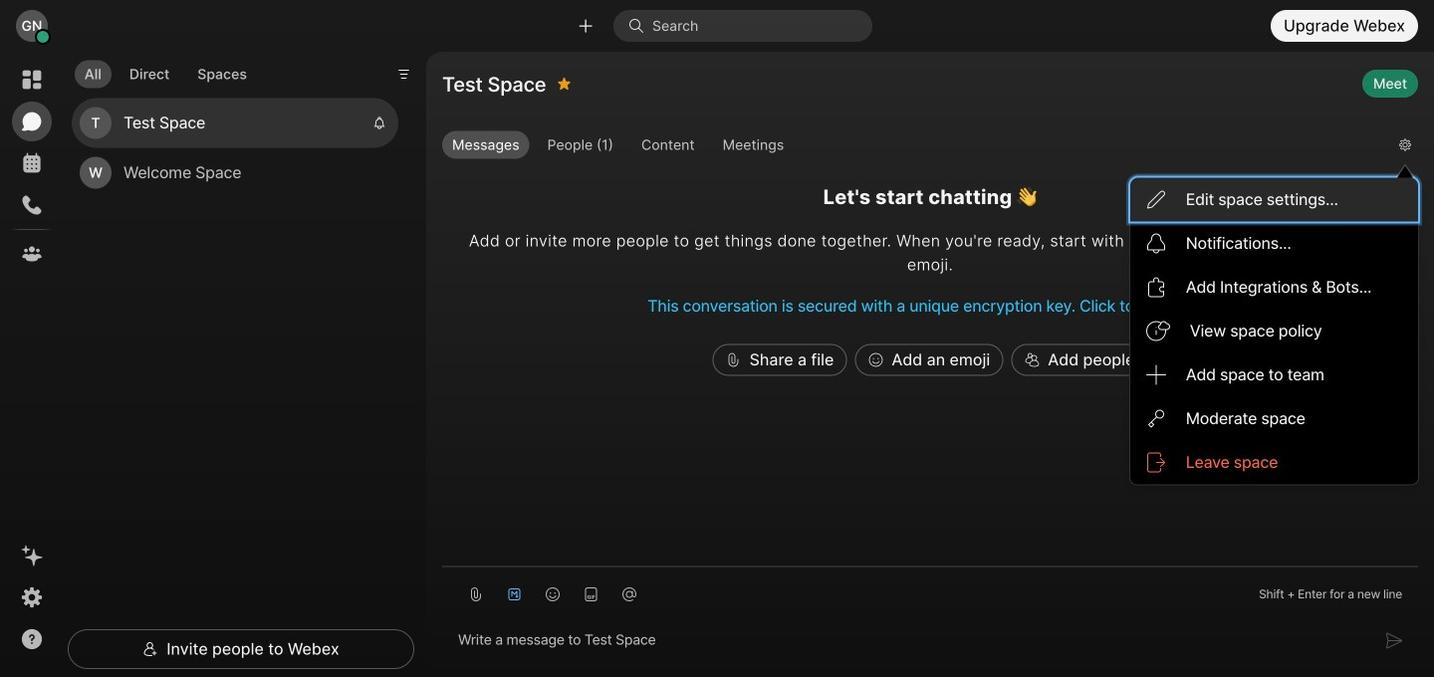 Task type: locate. For each thing, give the bounding box(es) containing it.
tab list
[[70, 48, 262, 94]]

menu bar
[[1130, 178, 1418, 485]]

group
[[442, 131, 1383, 163]]

message composer toolbar element
[[442, 567, 1418, 614]]

navigation
[[0, 52, 64, 677]]



Task type: vqa. For each thing, say whether or not it's contained in the screenshot.
Group
yes



Task type: describe. For each thing, give the bounding box(es) containing it.
you will be notified of all new messages in this space image
[[373, 116, 386, 130]]

test space, you will be notified of all new messages in this space list item
[[72, 98, 398, 148]]

welcome space list item
[[72, 148, 398, 198]]

webex tab list
[[12, 60, 52, 274]]



